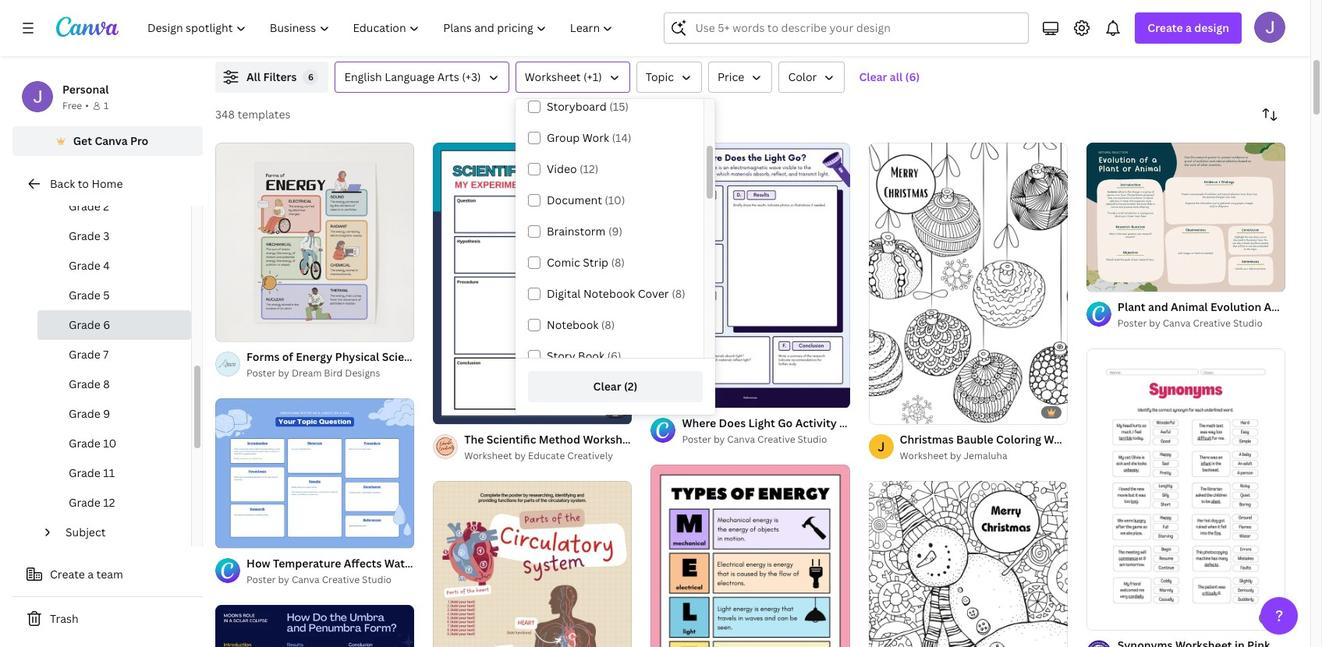 Task type: locate. For each thing, give the bounding box(es) containing it.
worksheet by educate creatively
[[464, 450, 613, 463]]

worksheet up storyboard
[[525, 69, 581, 84]]

all
[[890, 69, 903, 84]]

poster for poster by canva creative studio link associated with plant and animal evolution activity research poster in hand drawn style image
[[1118, 317, 1147, 330]]

2 vertical spatial of
[[233, 530, 242, 541]]

studio for plant and animal evolution activity research poster in hand drawn style image
[[1234, 317, 1263, 330]]

jacob simon image
[[1255, 12, 1286, 43]]

6 inside "element"
[[308, 71, 314, 83]]

1 vertical spatial (6)
[[608, 349, 622, 364]]

poster by canva creative studio link for the how temperature affects water molecules research poster in light blue blue lined style image
[[247, 572, 415, 588]]

by inside the bacteria and viruses lesson by ljr edu resources
[[851, 28, 862, 41]]

poster for where does light go activity research poster in light blue violet lined style image poster by canva creative studio link
[[682, 433, 712, 447]]

None search field
[[664, 12, 1030, 44]]

studio for where does light go activity research poster in light blue violet lined style image
[[798, 433, 828, 447]]

of for the how temperature affects water molecules research poster in light blue blue lined style image
[[233, 530, 242, 541]]

1 horizontal spatial and
[[1143, 11, 1163, 26]]

4 lesson from the left
[[1102, 28, 1134, 41]]

lesson by canva creative studio link
[[247, 27, 482, 43], [532, 27, 767, 43]]

the
[[247, 11, 266, 26]]

all
[[247, 69, 261, 84]]

1 lesson from the left
[[247, 28, 278, 41]]

1 horizontal spatial a
[[1186, 20, 1192, 35]]

english
[[344, 69, 382, 84]]

storyboard
[[547, 99, 607, 114]]

lesson inside the solar system lesson by canva creative studio
[[247, 28, 278, 41]]

grade for grade 7
[[69, 347, 101, 362]]

1 vertical spatial notebook
[[547, 318, 599, 332]]

of for forms of energy physical science classroom poster pastel illustratted image
[[233, 323, 242, 335]]

0 vertical spatial of
[[1104, 273, 1113, 285]]

0 horizontal spatial poster by canva creative studio link
[[247, 572, 415, 588]]

1 horizontal spatial bird
[[1182, 28, 1200, 41]]

6 down '5'
[[103, 318, 110, 332]]

a inside button
[[88, 567, 94, 582]]

poster by dream bird designs
[[247, 367, 380, 380]]

back to home link
[[12, 169, 203, 200]]

7 grade from the top
[[69, 377, 101, 392]]

2
[[103, 199, 109, 214], [1115, 273, 1120, 285], [244, 323, 248, 335], [244, 530, 248, 541]]

a left team in the bottom of the page
[[88, 567, 94, 582]]

1 horizontal spatial poster by canva creative studio link
[[682, 433, 850, 448]]

1
[[104, 99, 109, 112], [1098, 273, 1102, 285], [226, 323, 231, 335], [226, 530, 231, 541]]

notebook down strip
[[584, 286, 635, 301]]

lesson by canva creative studio link up english
[[247, 27, 482, 43]]

lesson for bacteria
[[817, 28, 848, 41]]

0 horizontal spatial dream
[[292, 367, 322, 380]]

poster by canva creative studio
[[1118, 317, 1263, 330], [682, 433, 828, 447], [247, 573, 392, 587]]

grade left the 7
[[69, 347, 101, 362]]

grade 3 link
[[37, 222, 191, 251]]

grade for grade 3
[[69, 229, 101, 243]]

2 horizontal spatial worksheet
[[900, 450, 948, 463]]

0 horizontal spatial bird
[[324, 367, 343, 380]]

jemaluha image
[[869, 435, 894, 460]]

worksheet by educate creatively link
[[464, 449, 632, 464]]

1 vertical spatial clear
[[594, 379, 622, 394]]

relationships
[[588, 11, 660, 26]]

grade 4 link
[[37, 251, 191, 281]]

1 vertical spatial 6
[[103, 318, 110, 332]]

(+1)
[[584, 69, 602, 84]]

group work (14)
[[547, 130, 632, 145]]

0 vertical spatial dream
[[1149, 28, 1179, 41]]

0 vertical spatial poster by canva creative studio link
[[1118, 316, 1286, 332]]

2 vertical spatial poster by canva creative studio link
[[247, 572, 415, 588]]

a
[[1186, 20, 1192, 35], [88, 567, 94, 582]]

grade 10 link
[[37, 429, 191, 459]]

lesson by canva creative studio link for symbiotic relationships
[[532, 27, 767, 43]]

1 horizontal spatial designs
[[1203, 28, 1238, 41]]

(8) right 'cover'
[[672, 286, 686, 301]]

grade left 4
[[69, 258, 101, 273]]

0 horizontal spatial designs
[[345, 367, 380, 380]]

canva inside symbiotic relationships lesson by canva creative studio
[[579, 28, 607, 41]]

3 lesson from the left
[[817, 28, 848, 41]]

1 lesson by canva creative studio link from the left
[[247, 27, 482, 43]]

grade left 3
[[69, 229, 101, 243]]

1 vertical spatial of
[[233, 323, 242, 335]]

(6) right 'all'
[[906, 69, 920, 84]]

clear left 'all'
[[860, 69, 888, 84]]

1 horizontal spatial dream
[[1149, 28, 1179, 41]]

grade for grade 9
[[69, 407, 101, 421]]

7
[[103, 347, 109, 362]]

9 grade from the top
[[69, 436, 101, 451]]

grade left 12
[[69, 496, 101, 510]]

1 vertical spatial poster by canva creative studio link
[[682, 433, 850, 448]]

notebook
[[584, 286, 635, 301], [547, 318, 599, 332]]

1 vertical spatial poster by canva creative studio
[[682, 433, 828, 447]]

2 lesson from the left
[[532, 28, 563, 41]]

1 vertical spatial a
[[88, 567, 94, 582]]

(6) inside clear all (6) button
[[906, 69, 920, 84]]

1 vertical spatial create
[[50, 567, 85, 582]]

poster by canva creative studio link
[[1118, 316, 1286, 332], [682, 433, 850, 448], [247, 572, 415, 588]]

1 horizontal spatial lesson by canva creative studio link
[[532, 27, 767, 43]]

11 grade from the top
[[69, 496, 101, 510]]

motion and force lesson by dream bird designs
[[1102, 11, 1238, 41]]

lesson down bacteria
[[817, 28, 848, 41]]

0 vertical spatial notebook
[[584, 286, 635, 301]]

poster by canva creative studio link for where does light go activity research poster in light blue violet lined style image
[[682, 433, 850, 448]]

back to home
[[50, 176, 123, 191]]

create a team
[[50, 567, 123, 582]]

create left team in the bottom of the page
[[50, 567, 85, 582]]

grade left the '11' at bottom
[[69, 466, 101, 481]]

1 of 2 link for poster by canva creative studio link related to the how temperature affects water molecules research poster in light blue blue lined style image
[[215, 399, 415, 548]]

create for create a team
[[50, 567, 85, 582]]

grade 6
[[69, 318, 110, 332]]

grade left 10
[[69, 436, 101, 451]]

lesson inside motion and force lesson by dream bird designs
[[1102, 28, 1134, 41]]

8 grade from the top
[[69, 407, 101, 421]]

grade for grade 5
[[69, 288, 101, 303]]

2 vertical spatial 1 of 2
[[226, 530, 248, 541]]

video
[[547, 162, 577, 176]]

grade down the to
[[69, 199, 101, 214]]

0 horizontal spatial create
[[50, 567, 85, 582]]

a for team
[[88, 567, 94, 582]]

bird inside motion and force lesson by dream bird designs
[[1182, 28, 1200, 41]]

1 grade from the top
[[69, 199, 101, 214]]

by inside symbiotic relationships lesson by canva creative studio
[[566, 28, 577, 41]]

10 grade from the top
[[69, 466, 101, 481]]

2 and from the left
[[1143, 11, 1163, 26]]

0 horizontal spatial poster by canva creative studio
[[247, 573, 392, 587]]

comic strip (8)
[[547, 255, 625, 270]]

grade left '5'
[[69, 288, 101, 303]]

2 horizontal spatial poster by canva creative studio link
[[1118, 316, 1286, 332]]

by
[[280, 28, 292, 41], [566, 28, 577, 41], [851, 28, 862, 41], [1136, 28, 1147, 41], [1150, 317, 1161, 330], [278, 367, 289, 380], [714, 433, 725, 447], [515, 450, 526, 463], [951, 450, 962, 463], [278, 573, 289, 587]]

6 grade from the top
[[69, 347, 101, 362]]

1 of 2 link for "poster by dream bird designs" link
[[215, 143, 415, 342]]

worksheet for worksheet by educate creatively
[[464, 450, 513, 463]]

system
[[299, 11, 338, 26]]

grade left the '8'
[[69, 377, 101, 392]]

grade up grade 7
[[69, 318, 101, 332]]

0 vertical spatial (8)
[[611, 255, 625, 270]]

1 horizontal spatial create
[[1148, 20, 1184, 35]]

clear left (2)
[[594, 379, 622, 394]]

2 vertical spatial poster by canva creative studio
[[247, 573, 392, 587]]

1 and from the left
[[864, 11, 884, 26]]

create a design button
[[1136, 12, 1242, 44]]

grade 8 link
[[37, 370, 191, 400]]

grade for grade 10
[[69, 436, 101, 451]]

motion
[[1102, 11, 1140, 26]]

0 vertical spatial designs
[[1203, 28, 1238, 41]]

a left design
[[1186, 20, 1192, 35]]

lesson inside the bacteria and viruses lesson by ljr edu resources
[[817, 28, 848, 41]]

0 horizontal spatial worksheet
[[464, 450, 513, 463]]

and inside motion and force lesson by dream bird designs
[[1143, 11, 1163, 26]]

bird
[[1182, 28, 1200, 41], [324, 367, 343, 380]]

bacteria and viruses link
[[817, 10, 1052, 27]]

11
[[103, 466, 115, 481]]

back
[[50, 176, 75, 191]]

and up "ljr"
[[864, 11, 884, 26]]

symbiotic
[[532, 11, 585, 26]]

1 of 2 for the how temperature affects water molecules research poster in light blue blue lined style image
[[226, 530, 248, 541]]

lesson
[[247, 28, 278, 41], [532, 28, 563, 41], [817, 28, 848, 41], [1102, 28, 1134, 41]]

6
[[308, 71, 314, 83], [103, 318, 110, 332]]

creative for plant and animal evolution activity research poster in hand drawn style image
[[1194, 317, 1231, 330]]

the moon's role in solar eclipse activity research poster in dark blue light blue flat graphic style image
[[215, 605, 415, 648]]

1 horizontal spatial poster by canva creative studio
[[682, 433, 828, 447]]

create down motion and force image
[[1148, 20, 1184, 35]]

cover
[[638, 286, 669, 301]]

grade left "9" on the bottom left
[[69, 407, 101, 421]]

symbiotic relationships lesson by canva creative studio
[[532, 11, 679, 41]]

lesson for the
[[247, 28, 278, 41]]

0 vertical spatial poster by canva creative studio
[[1118, 317, 1263, 330]]

worksheet for worksheet by jemaluha
[[900, 450, 948, 463]]

lesson down the the
[[247, 28, 278, 41]]

(14)
[[612, 130, 632, 145]]

poster by canva creative studio link for plant and animal evolution activity research poster in hand drawn style image
[[1118, 316, 1286, 332]]

0 horizontal spatial a
[[88, 567, 94, 582]]

synonyms worksheet in pink simple style image
[[1087, 349, 1286, 631]]

4 grade from the top
[[69, 288, 101, 303]]

grade for grade 6
[[69, 318, 101, 332]]

0 horizontal spatial lesson by canva creative studio link
[[247, 27, 482, 43]]

story book (6)
[[547, 349, 622, 364]]

1 vertical spatial bird
[[324, 367, 343, 380]]

3 grade from the top
[[69, 258, 101, 273]]

worksheet
[[525, 69, 581, 84], [464, 450, 513, 463], [900, 450, 948, 463]]

canva inside the solar system lesson by canva creative studio
[[294, 28, 322, 41]]

storyboard (15)
[[547, 99, 629, 114]]

poster by canva creative studio for where does light go activity research poster in light blue violet lined style image poster by canva creative studio link
[[682, 433, 828, 447]]

lesson by canva creative studio link down relationships
[[532, 27, 767, 43]]

a inside dropdown button
[[1186, 20, 1192, 35]]

2 lesson by canva creative studio link from the left
[[532, 27, 767, 43]]

0 vertical spatial create
[[1148, 20, 1184, 35]]

clear (2)
[[594, 379, 638, 394]]

how temperature affects water molecules research poster in light blue blue lined style image
[[215, 399, 415, 548]]

group
[[547, 130, 580, 145]]

5 grade from the top
[[69, 318, 101, 332]]

forms of energy physical science classroom poster pastel illustratted image
[[215, 143, 415, 342]]

language
[[385, 69, 435, 84]]

motion and force image
[[1071, 0, 1323, 4]]

1 vertical spatial designs
[[345, 367, 380, 380]]

poster by dream bird designs link
[[247, 366, 415, 382]]

by inside motion and force lesson by dream bird designs
[[1136, 28, 1147, 41]]

Search search field
[[696, 13, 1019, 43]]

poster by canva creative studio for poster by canva creative studio link related to the how temperature affects water molecules research poster in light blue blue lined style image
[[247, 573, 392, 587]]

348
[[215, 107, 235, 122]]

and
[[864, 11, 884, 26], [1143, 11, 1163, 26]]

and left force
[[1143, 11, 1163, 26]]

get canva pro button
[[12, 126, 203, 156]]

filters
[[263, 69, 297, 84]]

notebook (8)
[[547, 318, 615, 332]]

grade 3
[[69, 229, 110, 243]]

1 vertical spatial (8)
[[672, 286, 686, 301]]

grade inside "link"
[[69, 377, 101, 392]]

lesson down symbiotic
[[532, 28, 563, 41]]

0 vertical spatial a
[[1186, 20, 1192, 35]]

2 vertical spatial (8)
[[602, 318, 615, 332]]

worksheet right j link
[[900, 450, 948, 463]]

0 vertical spatial 6
[[308, 71, 314, 83]]

canva
[[294, 28, 322, 41], [579, 28, 607, 41], [95, 133, 128, 148], [1163, 317, 1191, 330], [728, 433, 756, 447], [292, 573, 320, 587]]

(2)
[[624, 379, 638, 394]]

create inside button
[[50, 567, 85, 582]]

12
[[103, 496, 115, 510]]

lesson down motion
[[1102, 28, 1134, 41]]

0 horizontal spatial 6
[[103, 318, 110, 332]]

(+3)
[[462, 69, 481, 84]]

viruses
[[887, 11, 926, 26]]

1 of 2
[[1098, 273, 1120, 285], [226, 323, 248, 335], [226, 530, 248, 541]]

(8) right strip
[[611, 255, 625, 270]]

and inside the bacteria and viruses lesson by ljr edu resources
[[864, 11, 884, 26]]

1 horizontal spatial clear
[[860, 69, 888, 84]]

of for plant and animal evolution activity research poster in hand drawn style image
[[1104, 273, 1113, 285]]

Sort by button
[[1255, 99, 1286, 130]]

colorful melts energy science poster image
[[651, 465, 850, 648]]

2 grade from the top
[[69, 229, 101, 243]]

document
[[547, 193, 602, 208]]

0 vertical spatial 1 of 2
[[1098, 273, 1120, 285]]

0 horizontal spatial clear
[[594, 379, 622, 394]]

get
[[73, 133, 92, 148]]

1 horizontal spatial 6
[[308, 71, 314, 83]]

0 vertical spatial clear
[[860, 69, 888, 84]]

0 vertical spatial bird
[[1182, 28, 1200, 41]]

worksheet inside button
[[525, 69, 581, 84]]

1 vertical spatial 1 of 2
[[226, 323, 248, 335]]

0 vertical spatial (6)
[[906, 69, 920, 84]]

1 horizontal spatial worksheet
[[525, 69, 581, 84]]

grade 12
[[69, 496, 115, 510]]

1 of 2 link
[[215, 143, 415, 342], [1087, 143, 1286, 292], [215, 399, 415, 548]]

2 for plant and animal evolution activity research poster in hand drawn style image
[[1115, 273, 1120, 285]]

(8) down digital notebook cover (8)
[[602, 318, 615, 332]]

0 horizontal spatial (6)
[[608, 349, 622, 364]]

2 horizontal spatial poster by canva creative studio
[[1118, 317, 1263, 330]]

notebook down digital
[[547, 318, 599, 332]]

worksheet left educate
[[464, 450, 513, 463]]

0 horizontal spatial and
[[864, 11, 884, 26]]

1 horizontal spatial (6)
[[906, 69, 920, 84]]

grade 5
[[69, 288, 110, 303]]

grade for grade 11
[[69, 466, 101, 481]]

motion and force link
[[1102, 10, 1323, 27]]

1 of 2 for plant and animal evolution activity research poster in hand drawn style image
[[1098, 273, 1120, 285]]

create inside dropdown button
[[1148, 20, 1184, 35]]

grade 10
[[69, 436, 117, 451]]

(9)
[[609, 224, 623, 239]]

lesson for motion
[[1102, 28, 1134, 41]]

6 right filters
[[308, 71, 314, 83]]

subject button
[[59, 518, 182, 548]]

(6) right book
[[608, 349, 622, 364]]



Task type: describe. For each thing, give the bounding box(es) containing it.
creative inside symbiotic relationships lesson by canva creative studio
[[609, 28, 647, 41]]

video (12)
[[547, 162, 599, 176]]

poster for poster by canva creative studio link related to the how temperature affects water molecules research poster in light blue blue lined style image
[[247, 573, 276, 587]]

grade 5 link
[[37, 281, 191, 311]]

(15)
[[610, 99, 629, 114]]

9
[[103, 407, 110, 421]]

grade 8
[[69, 377, 110, 392]]

plant and animal evolution activity research poster in hand drawn style image
[[1087, 143, 1286, 292]]

subject
[[66, 525, 106, 540]]

worksheet (+1) button
[[516, 62, 630, 93]]

worksheet for worksheet (+1)
[[525, 69, 581, 84]]

10
[[103, 436, 117, 451]]

work
[[583, 130, 609, 145]]

creative for the how temperature affects water molecules research poster in light blue blue lined style image
[[322, 573, 360, 587]]

1 vertical spatial dream
[[292, 367, 322, 380]]

comic
[[547, 255, 580, 270]]

348 templates
[[215, 107, 291, 122]]

1 for the how temperature affects water molecules research poster in light blue blue lined style image
[[226, 530, 231, 541]]

dream inside motion and force lesson by dream bird designs
[[1149, 28, 1179, 41]]

where does light go activity research poster in light blue violet lined style image
[[651, 143, 850, 408]]

bacteria and viruses lesson by ljr edu resources
[[817, 11, 950, 41]]

clear for clear all (6)
[[860, 69, 888, 84]]

grade 2 link
[[37, 192, 191, 222]]

symbiotic relationships link
[[532, 10, 767, 27]]

4
[[103, 258, 110, 273]]

create a team button
[[12, 560, 203, 591]]

digital
[[547, 286, 581, 301]]

grade for grade 12
[[69, 496, 101, 510]]

a for design
[[1186, 20, 1192, 35]]

story
[[547, 349, 576, 364]]

(10)
[[605, 193, 625, 208]]

creative inside the solar system lesson by canva creative studio
[[324, 28, 362, 41]]

jemaluha
[[964, 450, 1008, 463]]

1 for plant and animal evolution activity research poster in hand drawn style image
[[1098, 273, 1102, 285]]

2 for forms of energy physical science classroom poster pastel illustratted image
[[244, 323, 248, 335]]

pro
[[130, 133, 149, 148]]

grade for grade 4
[[69, 258, 101, 273]]

studio inside the solar system lesson by canva creative studio
[[364, 28, 394, 41]]

6 filter options selected element
[[303, 69, 319, 85]]

trash link
[[12, 604, 203, 635]]

english language arts (+3)
[[344, 69, 481, 84]]

free
[[62, 99, 82, 112]]

clear all (6)
[[860, 69, 920, 84]]

1 of 2 link for poster by canva creative studio link associated with plant and animal evolution activity research poster in hand drawn style image
[[1087, 143, 1286, 292]]

j link
[[869, 435, 894, 460]]

grade 9 link
[[37, 400, 191, 429]]

poster for "poster by dream bird designs" link
[[247, 367, 276, 380]]

color button
[[779, 62, 846, 93]]

document (10)
[[547, 193, 625, 208]]

worksheet (+1)
[[525, 69, 602, 84]]

1 for forms of energy physical science classroom poster pastel illustratted image
[[226, 323, 231, 335]]

canva inside button
[[95, 133, 128, 148]]

edu
[[883, 28, 901, 41]]

lesson by ljr edu resources link
[[817, 27, 1052, 43]]

designs inside motion and force lesson by dream bird designs
[[1203, 28, 1238, 41]]

grade 12 link
[[37, 489, 191, 518]]

lesson by canva creative studio link for the solar system
[[247, 27, 482, 43]]

solar
[[269, 11, 296, 26]]

3
[[103, 229, 110, 243]]

grade 7 link
[[37, 340, 191, 370]]

price button
[[709, 62, 773, 93]]

personal
[[62, 82, 109, 97]]

studio inside symbiotic relationships lesson by canva creative studio
[[650, 28, 679, 41]]

the solar system link
[[247, 10, 482, 27]]

(12)
[[580, 162, 599, 176]]

and for bacteria
[[864, 11, 884, 26]]

templates
[[238, 107, 291, 122]]

home
[[92, 176, 123, 191]]

christmas bauble coloring worksheet in black and white illustrative style image
[[869, 143, 1068, 424]]

1 of 2 for forms of energy physical science classroom poster pastel illustratted image
[[226, 323, 248, 335]]

worksheet by jemaluha link
[[900, 449, 1068, 464]]

topic button
[[637, 62, 702, 93]]

lesson by dream bird designs link
[[1102, 27, 1323, 43]]

educate
[[528, 450, 565, 463]]

grade for grade 2
[[69, 199, 101, 214]]

the scientific method worksheet in pink blue yellow fun hand drawn style image
[[433, 143, 632, 424]]

book
[[578, 349, 605, 364]]

topic
[[646, 69, 674, 84]]

poster by canva creative studio for poster by canva creative studio link associated with plant and animal evolution activity research poster in hand drawn style image
[[1118, 317, 1263, 330]]

english language arts (+3) button
[[335, 62, 509, 93]]

lesson inside symbiotic relationships lesson by canva creative studio
[[532, 28, 563, 41]]

force
[[1165, 11, 1195, 26]]

create for create a design
[[1148, 20, 1184, 35]]

worksheet by jemaluha
[[900, 450, 1008, 463]]

(6) for clear all (6)
[[906, 69, 920, 84]]

creatively
[[568, 450, 613, 463]]

2 for the how temperature affects water molecules research poster in light blue blue lined style image
[[244, 530, 248, 541]]

ljr
[[864, 28, 881, 41]]

clear (2) button
[[528, 371, 703, 403]]

creative for where does light go activity research poster in light blue violet lined style image
[[758, 433, 796, 447]]

clear for clear (2)
[[594, 379, 622, 394]]

the solar system lesson by canva creative studio
[[247, 11, 394, 41]]

get canva pro
[[73, 133, 149, 148]]

grade for grade 8
[[69, 377, 101, 392]]

jemaluha element
[[869, 435, 894, 460]]

clear all (6) button
[[852, 62, 928, 93]]

and for motion
[[1143, 11, 1163, 26]]

arts
[[438, 69, 459, 84]]

merry christmas snowman worksheet illustrative style in black and white image
[[869, 482, 1068, 648]]

by inside the solar system lesson by canva creative studio
[[280, 28, 292, 41]]

brainstorm (9)
[[547, 224, 623, 239]]

•
[[85, 99, 89, 112]]

studio for the how temperature affects water molecules research poster in light blue blue lined style image
[[362, 573, 392, 587]]

(6) for story book (6)
[[608, 349, 622, 364]]

digital notebook cover (8)
[[547, 286, 686, 301]]

price
[[718, 69, 745, 84]]

create a design
[[1148, 20, 1230, 35]]

grade 9
[[69, 407, 110, 421]]

grade 11
[[69, 466, 115, 481]]

brainstorm
[[547, 224, 606, 239]]

5
[[103, 288, 110, 303]]

top level navigation element
[[137, 12, 627, 44]]

parts of the human circulatory system science poster in light brown rose pink flat graphic style image
[[433, 482, 632, 648]]

grade 11 link
[[37, 459, 191, 489]]



Task type: vqa. For each thing, say whether or not it's contained in the screenshot.
Canva
yes



